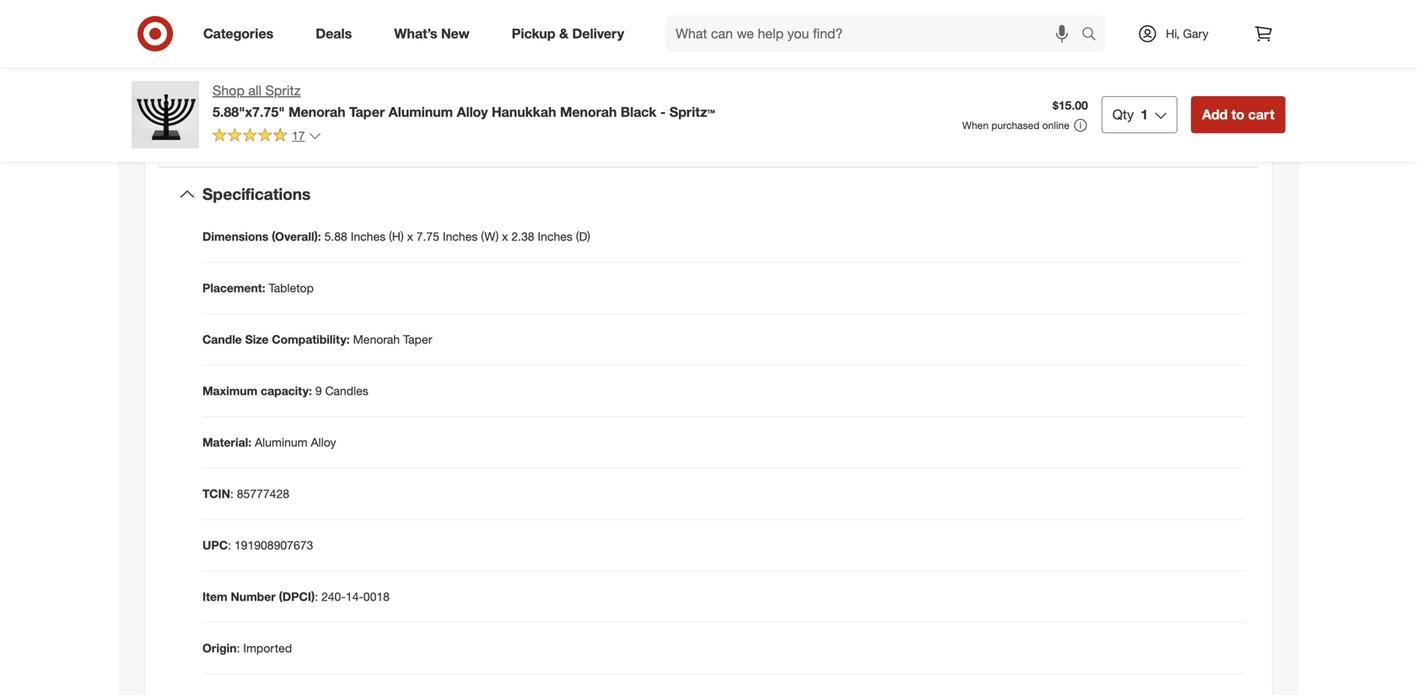 Task type: vqa. For each thing, say whether or not it's contained in the screenshot.
Spritz™ to the left
yes



Task type: locate. For each thing, give the bounding box(es) containing it.
1 vertical spatial 5.88
[[325, 229, 347, 244]]

sleek
[[1033, 53, 1061, 68]]

home
[[856, 87, 886, 101]]

brighten
[[804, 70, 847, 84]]

1 horizontal spatial made
[[868, 53, 898, 68]]

1 horizontal spatial alloy
[[984, 53, 1008, 68]]

in up bring
[[1011, 53, 1020, 68]]

material: aluminum alloy
[[202, 435, 336, 450]]

0 vertical spatial you
[[737, 70, 756, 84]]

1 horizontal spatial in
[[955, 87, 964, 101]]

you
[[737, 70, 756, 84], [1156, 87, 1175, 101]]

imported
[[243, 641, 292, 656]]

menorah up 17
[[289, 104, 346, 120]]

2 horizontal spatial aluminum
[[1074, 70, 1125, 84]]

search
[[1074, 27, 1115, 44]]

hanukkah inside shop all spritz 5.88"x7.75" menorah taper aluminum alloy hanukkah menorah black - spritz™
[[492, 104, 556, 120]]

0 vertical spatial (w)
[[487, 114, 505, 128]]

categories
[[203, 25, 274, 42]]

- right black
[[660, 104, 666, 120]]

alloy left the for
[[335, 66, 359, 81]]

1 vertical spatial taper
[[349, 104, 385, 120]]

1 vertical spatial 5.88"x7.75"
[[213, 104, 285, 120]]

celebrate
[[903, 87, 952, 101]]

from up menorah
[[1118, 36, 1142, 51]]

1 horizontal spatial taper
[[403, 332, 432, 347]]

2 inches from the left
[[449, 114, 483, 128]]

0 horizontal spatial 9
[[241, 90, 248, 105]]

pickup & delivery
[[512, 25, 624, 42]]

to right gift
[[1090, 87, 1100, 101]]

2 vertical spatial spritz™
[[670, 104, 715, 120]]

2 vertical spatial taper
[[403, 332, 432, 347]]

candles
[[325, 383, 369, 398]]

1 horizontal spatial aluminum
[[389, 104, 453, 120]]

- down candles
[[323, 114, 328, 128]]

0 horizontal spatial taper
[[349, 104, 385, 120]]

1 vertical spatial your
[[851, 70, 874, 84]]

1 horizontal spatial you
[[1156, 87, 1175, 101]]

specifications
[[202, 184, 311, 204]]

1 vertical spatial aluminum
[[255, 435, 308, 450]]

hanukkah
[[1011, 36, 1064, 51], [877, 70, 930, 84], [1156, 70, 1209, 84], [492, 104, 556, 120]]

hanukkah up sleek
[[1011, 36, 1064, 51]]

add
[[1203, 106, 1228, 123]]

aluminum down look at left top
[[389, 104, 453, 120]]

made down what can we help you find? suggestions appear below search field
[[868, 53, 898, 68]]

1 horizontal spatial 5.88"x7.75"
[[863, 36, 926, 51]]

a left sleek
[[1023, 53, 1030, 68]]

0 vertical spatial 7.75
[[423, 114, 446, 128]]

: left 85777428
[[230, 486, 234, 501]]

festival
[[294, 43, 331, 57]]

your down elegant
[[737, 53, 760, 68]]

placement:
[[202, 281, 265, 295]]

9
[[241, 90, 248, 105], [315, 383, 322, 398]]

1 vertical spatial (h)
[[389, 229, 404, 244]]

5.88
[[331, 114, 354, 128], [325, 229, 347, 244]]

alloy
[[984, 53, 1008, 68], [335, 66, 359, 81], [1128, 70, 1152, 84]]

5.88"x7.75"
[[863, 36, 926, 51], [213, 104, 285, 120]]

0 horizontal spatial inches
[[351, 229, 386, 244]]

0 horizontal spatial inches
[[357, 114, 392, 128]]

0 vertical spatial alloy
[[457, 104, 488, 120]]

inches
[[351, 229, 386, 244], [443, 229, 478, 244], [538, 229, 573, 244]]

17
[[292, 128, 305, 143]]

hanukkah down pickup
[[492, 104, 556, 120]]

: left the '240-'
[[315, 589, 318, 604]]

alloy up bring
[[984, 53, 1008, 68]]

dimensions
[[202, 229, 269, 244]]

hanukkah up love.
[[1156, 70, 1209, 84]]

what's new link
[[380, 15, 491, 52]]

1 vertical spatial 9
[[315, 383, 322, 398]]

in down moments.
[[955, 87, 964, 101]]

5.88 right (overall):
[[325, 229, 347, 244]]

5.88"x7.75" inside shop all spritz 5.88"x7.75" menorah taper aluminum alloy hanukkah menorah black - spritz™
[[213, 104, 285, 120]]

for
[[362, 66, 376, 81]]

maximum
[[202, 383, 257, 398]]

0018
[[363, 589, 390, 604]]

5.88"x7.75" down all
[[213, 104, 285, 120]]

1 horizontal spatial your
[[851, 70, 874, 84]]

2 horizontal spatial inches
[[538, 229, 573, 244]]

is
[[1170, 53, 1178, 68]]

moments.
[[933, 70, 986, 84]]

0 horizontal spatial spritz™
[[670, 104, 715, 120]]

aluminum down the "maximum capacity: 9 candles"
[[255, 435, 308, 450]]

instant.
[[826, 53, 865, 68]]

aluminum
[[389, 104, 453, 120], [255, 435, 308, 450]]

0 vertical spatial 2.38
[[517, 114, 540, 128]]

1 horizontal spatial aluminum
[[929, 53, 980, 68]]

1 horizontal spatial inches
[[443, 229, 478, 244]]

in left an on the top right of the page
[[798, 53, 807, 68]]

alloy inside shop all spritz 5.88"x7.75" menorah taper aluminum alloy hanukkah menorah black - spritz™
[[457, 104, 488, 120]]

you left the need
[[737, 70, 756, 84]]

to inside button
[[1232, 106, 1245, 123]]

: for 191908907673
[[228, 538, 231, 553]]

alloy
[[457, 104, 488, 120], [311, 435, 336, 450]]

alloy down the candles
[[311, 435, 336, 450]]

0 horizontal spatial aluminum
[[280, 66, 332, 81]]

tabletop
[[269, 281, 314, 295]]

this
[[841, 36, 860, 51], [404, 43, 423, 57], [1098, 53, 1117, 68], [1020, 70, 1039, 84]]

0 horizontal spatial made
[[219, 66, 249, 81]]

look
[[414, 66, 437, 81]]

0 vertical spatial (d)
[[581, 114, 596, 128]]

0 horizontal spatial your
[[737, 53, 760, 68]]

fits 9 tapered candles perfectly
[[219, 90, 387, 105]]

2 horizontal spatial inches
[[543, 114, 578, 128]]

0 vertical spatial aluminum
[[389, 104, 453, 120]]

spritz™ down brighten
[[815, 87, 853, 101]]

aluminum down finish,
[[1074, 70, 1125, 84]]

your
[[737, 53, 760, 68], [851, 70, 874, 84]]

5.88 down perfectly
[[331, 114, 354, 128]]

2 horizontal spatial in
[[1011, 53, 1020, 68]]

pickup & delivery link
[[498, 15, 645, 52]]

celebrate the festival of lights with this menorah
[[219, 43, 473, 57]]

alloy down new
[[457, 104, 488, 120]]

from
[[1118, 36, 1142, 51], [901, 53, 926, 68], [253, 66, 277, 81], [788, 87, 812, 101]]

: left 191908907673
[[228, 538, 231, 553]]

item
[[202, 589, 227, 604]]

an
[[810, 53, 823, 68]]

2 horizontal spatial alloy
[[1128, 70, 1152, 84]]

description
[[737, 11, 812, 28]]

made up shop
[[219, 66, 249, 81]]

overall dimensions - 5.88 inches (h) x 7.75 inches (w) x 2.38 inches (d)
[[219, 114, 596, 128]]

menorah
[[1120, 53, 1166, 68]]

1 horizontal spatial spritz™
[[815, 87, 853, 101]]

menorah up moments.
[[929, 36, 976, 51]]

0 vertical spatial spritz™
[[1145, 36, 1183, 51]]

spritz™ up "is"
[[1145, 36, 1183, 51]]

0 horizontal spatial alloy
[[311, 435, 336, 450]]

1 horizontal spatial 9
[[315, 383, 322, 398]]

spritz™ right black
[[670, 104, 715, 120]]

spritz™
[[1145, 36, 1183, 51], [815, 87, 853, 101], [670, 104, 715, 120]]

alloy down menorah
[[1128, 70, 1152, 84]]

tapered
[[251, 90, 292, 105]]

(w)
[[487, 114, 505, 128], [481, 229, 499, 244]]

9 left all
[[241, 90, 248, 105]]

1 vertical spatial (d)
[[576, 229, 590, 244]]

aluminum up fits 9 tapered candles perfectly
[[280, 66, 332, 81]]

candles
[[296, 90, 337, 105]]

this down what's
[[404, 43, 423, 57]]

3 inches from the left
[[538, 229, 573, 244]]

with
[[379, 43, 401, 57]]

to right home
[[889, 87, 900, 101]]

elegant
[[737, 36, 777, 51]]

qty 1
[[1113, 106, 1149, 123]]

aluminum up moments.
[[929, 53, 980, 68]]

origin : imported
[[202, 641, 292, 656]]

made
[[868, 53, 898, 68], [219, 66, 249, 81]]

2 horizontal spatial taper
[[979, 36, 1008, 51]]

your up home
[[851, 70, 874, 84]]

1 vertical spatial you
[[1156, 87, 1175, 101]]

hi, gary
[[1166, 26, 1209, 41]]

to right add
[[1232, 106, 1245, 123]]

1 horizontal spatial alloy
[[457, 104, 488, 120]]

a right as
[[1060, 87, 1066, 101]]

5.88"x7.75" up instant.
[[863, 36, 926, 51]]

0 horizontal spatial you
[[737, 70, 756, 84]]

dimensions
[[259, 114, 320, 128]]

dimensions (overall): 5.88 inches (h) x 7.75 inches (w) x 2.38 inches (d)
[[202, 229, 590, 244]]

: left imported
[[237, 641, 240, 656]]

1 horizontal spatial inches
[[449, 114, 483, 128]]

a right the for
[[380, 66, 386, 81]]

0 horizontal spatial 5.88"x7.75"
[[213, 104, 285, 120]]

2 horizontal spatial a
[[1060, 87, 1066, 101]]

240-
[[321, 589, 346, 604]]

0 vertical spatial 9
[[241, 90, 248, 105]]

0 vertical spatial taper
[[979, 36, 1008, 51]]

menorah
[[929, 36, 976, 51], [1068, 36, 1114, 51], [426, 43, 473, 57], [737, 87, 784, 101], [289, 104, 346, 120], [560, 104, 617, 120], [353, 332, 400, 347]]

0 vertical spatial 5.88"x7.75"
[[863, 36, 926, 51]]

1 horizontal spatial -
[[660, 104, 666, 120]]

delivery
[[572, 25, 624, 42]]

finish,
[[1064, 53, 1094, 68]]

you left love.
[[1156, 87, 1175, 101]]

2 horizontal spatial spritz™
[[1145, 36, 1183, 51]]

of
[[334, 43, 344, 57]]

in
[[798, 53, 807, 68], [1011, 53, 1020, 68], [955, 87, 964, 101]]

need
[[760, 70, 787, 84]]

this right finish,
[[1098, 53, 1117, 68]]

x
[[413, 114, 419, 128], [508, 114, 514, 128], [407, 229, 413, 244], [502, 229, 508, 244]]

9 left the candles
[[315, 383, 322, 398]]

aluminum
[[929, 53, 980, 68], [280, 66, 332, 81], [1074, 70, 1125, 84]]

-
[[660, 104, 666, 120], [323, 114, 328, 128]]

2.38
[[517, 114, 540, 128], [512, 229, 535, 244]]

- inside shop all spritz 5.88"x7.75" menorah taper aluminum alloy hanukkah menorah black - spritz™
[[660, 104, 666, 120]]

image of 5.88"x7.75" menorah taper aluminum alloy hanukkah menorah black - spritz™ image
[[132, 81, 199, 148]]

taper
[[979, 36, 1008, 51], [349, 104, 385, 120], [403, 332, 432, 347]]



Task type: describe. For each thing, give the bounding box(es) containing it.
placement: tabletop
[[202, 281, 314, 295]]

made from aluminum alloy for a chic look
[[219, 66, 437, 81]]

0 horizontal spatial aluminum
[[255, 435, 308, 450]]

what
[[1204, 53, 1229, 68]]

2 inches from the left
[[443, 229, 478, 244]]

0 vertical spatial 5.88
[[331, 114, 354, 128]]

someone
[[1103, 87, 1153, 101]]

aluminum inside shop all spritz 5.88"x7.75" menorah taper aluminum alloy hanukkah menorah black - spritz™
[[389, 104, 453, 120]]

and
[[781, 36, 800, 51]]

description elegant and classy, this 5.88"x7.75" menorah taper hanukkah menorah from spritz™ notches up your decor in an instant. made from aluminum alloy in a sleek finish, this menorah is just what you need to brighten your hanukkah moments. bring this taper aluminum alloy hanukkah menorah from spritz™ home to celebrate in style or give it as a gift to someone you love.
[[737, 11, 1245, 101]]

pickup
[[512, 25, 556, 42]]

add to cart
[[1203, 106, 1275, 123]]

from up "celebrate"
[[901, 53, 926, 68]]

: for 85777428
[[230, 486, 234, 501]]

5.88"x7.75" inside description elegant and classy, this 5.88"x7.75" menorah taper hanukkah menorah from spritz™ notches up your decor in an instant. made from aluminum alloy in a sleek finish, this menorah is just what you need to brighten your hanukkah moments. bring this taper aluminum alloy hanukkah menorah from spritz™ home to celebrate in style or give it as a gift to someone you love.
[[863, 36, 926, 51]]

0 horizontal spatial in
[[798, 53, 807, 68]]

taper
[[1043, 70, 1070, 84]]

1 inches from the left
[[351, 229, 386, 244]]

1 vertical spatial (w)
[[481, 229, 499, 244]]

tcin
[[202, 486, 230, 501]]

(dpci)
[[279, 589, 315, 604]]

deals
[[316, 25, 352, 42]]

14-
[[346, 589, 363, 604]]

0 vertical spatial (h)
[[395, 114, 410, 128]]

spritz™ inside shop all spritz 5.88"x7.75" menorah taper aluminum alloy hanukkah menorah black - spritz™
[[670, 104, 715, 120]]

overall
[[219, 114, 256, 128]]

menorah up finish,
[[1068, 36, 1114, 51]]

just
[[1182, 53, 1200, 68]]

when
[[963, 119, 989, 132]]

add to cart button
[[1192, 96, 1286, 133]]

the
[[274, 43, 291, 57]]

17 link
[[213, 127, 322, 147]]

chic
[[389, 66, 411, 81]]

or
[[996, 87, 1007, 101]]

What can we help you find? suggestions appear below search field
[[666, 15, 1086, 52]]

made inside description elegant and classy, this 5.88"x7.75" menorah taper hanukkah menorah from spritz™ notches up your decor in an instant. made from aluminum alloy in a sleek finish, this menorah is just what you need to brighten your hanukkah moments. bring this taper aluminum alloy hanukkah menorah from spritz™ home to celebrate in style or give it as a gift to someone you love.
[[868, 53, 898, 68]]

1 vertical spatial spritz™
[[815, 87, 853, 101]]

hanukkah up "celebrate"
[[877, 70, 930, 84]]

menorah up the candles
[[353, 332, 400, 347]]

this up it
[[1020, 70, 1039, 84]]

1
[[1141, 106, 1149, 123]]

(overall):
[[272, 229, 321, 244]]

upc
[[202, 538, 228, 553]]

online
[[1043, 119, 1070, 132]]

shop all spritz 5.88"x7.75" menorah taper aluminum alloy hanukkah menorah black - spritz™
[[213, 82, 715, 120]]

capacity:
[[261, 383, 312, 398]]

style
[[968, 87, 993, 101]]

tcin : 85777428
[[202, 486, 289, 501]]

lights
[[348, 43, 376, 57]]

0 horizontal spatial alloy
[[335, 66, 359, 81]]

$15.00
[[1053, 98, 1088, 113]]

highlights
[[202, 11, 267, 28]]

classy,
[[804, 36, 838, 51]]

3 inches from the left
[[543, 114, 578, 128]]

: for imported
[[237, 641, 240, 656]]

celebrate
[[219, 43, 271, 57]]

search button
[[1074, 15, 1115, 56]]

taper inside description elegant and classy, this 5.88"x7.75" menorah taper hanukkah menorah from spritz™ notches up your decor in an instant. made from aluminum alloy in a sleek finish, this menorah is just what you need to brighten your hanukkah moments. bring this taper aluminum alloy hanukkah menorah from spritz™ home to celebrate in style or give it as a gift to someone you love.
[[979, 36, 1008, 51]]

hi,
[[1166, 26, 1180, 41]]

black
[[621, 104, 657, 120]]

decor
[[764, 53, 794, 68]]

perfectly
[[340, 90, 387, 105]]

spritz
[[265, 82, 301, 99]]

&
[[559, 25, 569, 42]]

notches
[[1186, 36, 1228, 51]]

1 horizontal spatial a
[[1023, 53, 1030, 68]]

1 inches from the left
[[357, 114, 392, 128]]

when purchased online
[[963, 119, 1070, 132]]

to right the need
[[790, 70, 800, 84]]

what's new
[[394, 25, 470, 42]]

candle size compatibility: menorah taper
[[202, 332, 432, 347]]

taper inside shop all spritz 5.88"x7.75" menorah taper aluminum alloy hanukkah menorah black - spritz™
[[349, 104, 385, 120]]

menorah down new
[[426, 43, 473, 57]]

compatibility:
[[272, 332, 350, 347]]

deals link
[[301, 15, 373, 52]]

upc : 191908907673
[[202, 538, 313, 553]]

1 vertical spatial 2.38
[[512, 229, 535, 244]]

specifications button
[[159, 168, 1259, 221]]

up
[[1232, 36, 1245, 51]]

85777428
[[237, 486, 289, 501]]

from down brighten
[[788, 87, 812, 101]]

item number (dpci) : 240-14-0018
[[202, 589, 390, 604]]

1 vertical spatial alloy
[[311, 435, 336, 450]]

from up all
[[253, 66, 277, 81]]

0 horizontal spatial a
[[380, 66, 386, 81]]

size
[[245, 332, 269, 347]]

191908907673
[[234, 538, 313, 553]]

0 horizontal spatial -
[[323, 114, 328, 128]]

number
[[231, 589, 276, 604]]

qty
[[1113, 106, 1134, 123]]

candle
[[202, 332, 242, 347]]

menorah down the need
[[737, 87, 784, 101]]

this up instant.
[[841, 36, 860, 51]]

0 vertical spatial your
[[737, 53, 760, 68]]

cart
[[1249, 106, 1275, 123]]

love.
[[1178, 87, 1202, 101]]

all
[[248, 82, 262, 99]]

new
[[441, 25, 470, 42]]

1 vertical spatial 7.75
[[417, 229, 440, 244]]

as
[[1044, 87, 1057, 101]]

menorah left black
[[560, 104, 617, 120]]

give
[[1010, 87, 1031, 101]]

purchased
[[992, 119, 1040, 132]]

gary
[[1183, 26, 1209, 41]]

origin
[[202, 641, 237, 656]]



